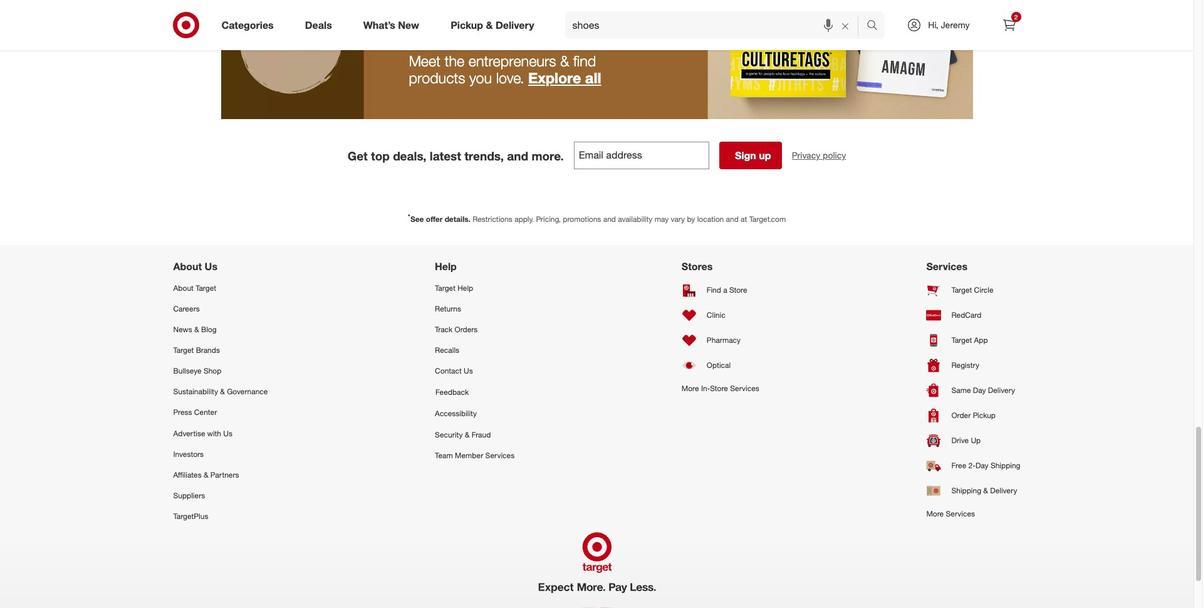 Task type: locate. For each thing, give the bounding box(es) containing it.
day right same
[[973, 385, 986, 395]]

suppliers link
[[173, 485, 268, 506]]

contact
[[435, 366, 462, 376]]

what's
[[363, 19, 395, 31]]

brands
[[196, 345, 220, 355]]

find
[[707, 285, 721, 295]]

&
[[486, 19, 493, 31], [560, 52, 569, 70], [194, 325, 199, 334], [220, 387, 225, 396], [465, 430, 470, 439], [204, 470, 208, 479], [984, 486, 988, 495]]

find a store link
[[682, 277, 760, 302]]

deals,
[[393, 148, 427, 163]]

sustainability
[[173, 387, 218, 396]]

news & blog link
[[173, 319, 268, 340]]

1 vertical spatial more
[[927, 509, 944, 518]]

store
[[730, 285, 748, 295], [710, 383, 728, 393]]

privacy policy
[[792, 150, 846, 161]]

0 vertical spatial delivery
[[496, 19, 534, 31]]

about
[[173, 260, 202, 272], [173, 283, 194, 292]]

pickup left buy
[[451, 19, 483, 31]]

target left the app
[[952, 335, 972, 345]]

help
[[435, 260, 457, 272], [458, 283, 473, 292]]

at
[[741, 215, 747, 224]]

day
[[973, 385, 986, 395], [976, 461, 989, 470]]

2 vertical spatial delivery
[[991, 486, 1018, 495]]

us for contact us
[[464, 366, 473, 376]]

0 horizontal spatial store
[[710, 383, 728, 393]]

0 vertical spatial help
[[435, 260, 457, 272]]

about up "about target"
[[173, 260, 202, 272]]

returns
[[435, 304, 461, 313]]

governance
[[227, 387, 268, 396]]

more left in-
[[682, 383, 699, 393]]

None text field
[[574, 142, 709, 169]]

target brands
[[173, 345, 220, 355]]

us right with
[[223, 428, 233, 438]]

0 horizontal spatial shipping
[[952, 486, 982, 495]]

order pickup link
[[927, 403, 1021, 428]]

recalls
[[435, 345, 460, 355]]

you
[[470, 69, 492, 87]]

us right contact
[[464, 366, 473, 376]]

center
[[194, 408, 217, 417]]

0 vertical spatial pickup
[[451, 19, 483, 31]]

target up returns
[[435, 283, 456, 292]]

clinic
[[707, 310, 726, 320]]

blog
[[201, 325, 217, 334]]

us for about us
[[205, 260, 218, 272]]

& for affiliates & partners
[[204, 470, 208, 479]]

target.com
[[749, 215, 786, 224]]

& for shipping & delivery
[[984, 486, 988, 495]]

store inside the find a store link
[[730, 285, 748, 295]]

more for more in-store services
[[682, 383, 699, 393]]

jeremy
[[941, 19, 970, 30]]

products
[[409, 69, 465, 87]]

delivery for shipping & delivery
[[991, 486, 1018, 495]]

careers
[[173, 304, 200, 313]]

learn link
[[663, 3, 715, 31]]

get
[[348, 148, 368, 163]]

1 horizontal spatial store
[[730, 285, 748, 295]]

2 horizontal spatial and
[[726, 215, 739, 224]]

services up target circle
[[927, 260, 968, 272]]

0 vertical spatial store
[[730, 285, 748, 295]]

sign
[[735, 149, 756, 162]]

1 horizontal spatial help
[[458, 283, 473, 292]]

1 vertical spatial delivery
[[988, 385, 1015, 395]]

1 vertical spatial store
[[710, 383, 728, 393]]

black
[[513, 9, 543, 23]]

news
[[173, 325, 192, 334]]

store for a
[[730, 285, 748, 295]]

suppliers
[[173, 491, 205, 500]]

up
[[971, 436, 981, 445]]

black-owned or founded logo, culture tags game image
[[221, 0, 973, 119]]

target left circle
[[952, 285, 972, 295]]

1 vertical spatial pickup
[[973, 411, 996, 420]]

advertise with us
[[173, 428, 233, 438]]

about for about target
[[173, 283, 194, 292]]

track orders
[[435, 325, 478, 334]]

1 vertical spatial shipping
[[952, 486, 982, 495]]

pickup
[[451, 19, 483, 31], [973, 411, 996, 420]]

target circle link
[[927, 277, 1021, 302]]

0 horizontal spatial pickup
[[451, 19, 483, 31]]

store down optical link at the bottom of page
[[710, 383, 728, 393]]

in-
[[701, 383, 710, 393]]

pharmacy
[[707, 335, 741, 345]]

delivery for pickup & delivery
[[496, 19, 534, 31]]

and left at
[[726, 215, 739, 224]]

us right the join
[[613, 9, 628, 23]]

and left availability
[[603, 215, 616, 224]]

& for sustainability & governance
[[220, 387, 225, 396]]

clinic link
[[682, 302, 760, 328]]

1 about from the top
[[173, 260, 202, 272]]

0 vertical spatial about
[[173, 260, 202, 272]]

0 horizontal spatial help
[[435, 260, 457, 272]]

shop
[[204, 366, 222, 376]]

store inside the more in-store services link
[[710, 383, 728, 393]]

target inside "link"
[[952, 285, 972, 295]]

1 horizontal spatial more
[[927, 509, 944, 518]]

delivery for same day delivery
[[988, 385, 1015, 395]]

target help link
[[435, 277, 515, 298]]

bullseye shop
[[173, 366, 222, 376]]

order
[[952, 411, 971, 420]]

target: expect more. pay less. image
[[421, 527, 773, 608]]

about for about us
[[173, 260, 202, 272]]

see
[[411, 215, 424, 224]]

0 horizontal spatial more
[[682, 383, 699, 393]]

What can we help you find? suggestions appear below search field
[[565, 11, 870, 39]]

track
[[435, 325, 453, 334]]

us up about target link
[[205, 260, 218, 272]]

bullseye
[[173, 366, 202, 376]]

availability
[[618, 215, 653, 224]]

shipping up "shipping & delivery"
[[991, 461, 1021, 470]]

support black-owned or founded brands meet the entrepreneurs & find products you love. explore all
[[409, 0, 646, 87]]

details.
[[445, 215, 471, 224]]

us for join us
[[613, 9, 628, 23]]

up
[[759, 149, 771, 162]]

1 vertical spatial help
[[458, 283, 473, 292]]

more services link
[[927, 503, 1021, 524]]

day right free
[[976, 461, 989, 470]]

2 about from the top
[[173, 283, 194, 292]]

*
[[408, 213, 411, 220]]

shipping & delivery
[[952, 486, 1018, 495]]

shipping
[[991, 461, 1021, 470], [952, 486, 982, 495]]

delivery
[[496, 19, 534, 31], [988, 385, 1015, 395], [991, 486, 1018, 495]]

target for target brands
[[173, 345, 194, 355]]

press center
[[173, 408, 217, 417]]

about up careers
[[173, 283, 194, 292]]

what's new link
[[353, 11, 435, 39]]

store right 'a'
[[730, 285, 748, 295]]

vary
[[671, 215, 685, 224]]

shipping up more services link
[[952, 486, 982, 495]]

0 vertical spatial more
[[682, 383, 699, 393]]

help up target help on the top left
[[435, 260, 457, 272]]

target circle
[[952, 285, 994, 295]]

0 vertical spatial shipping
[[991, 461, 1021, 470]]

buy black link
[[479, 3, 553, 31]]

new
[[398, 19, 419, 31]]

and left the more.
[[507, 148, 529, 163]]

sustainability & governance
[[173, 387, 268, 396]]

restrictions
[[473, 215, 513, 224]]

1 vertical spatial about
[[173, 283, 194, 292]]

apply.
[[515, 215, 534, 224]]

team
[[435, 450, 453, 460]]

trends,
[[465, 148, 504, 163]]

services down fraud
[[486, 450, 515, 460]]

more in-store services link
[[682, 378, 760, 398]]

more
[[682, 383, 699, 393], [927, 509, 944, 518]]

investors link
[[173, 444, 268, 464]]

about us
[[173, 260, 218, 272]]

1 horizontal spatial pickup
[[973, 411, 996, 420]]

1 horizontal spatial shipping
[[991, 461, 1021, 470]]

more down shipping & delivery link
[[927, 509, 944, 518]]

us
[[613, 9, 628, 23], [205, 260, 218, 272], [464, 366, 473, 376], [223, 428, 233, 438]]

1 vertical spatial day
[[976, 461, 989, 470]]

hi,
[[929, 19, 939, 30]]

help up returns link
[[458, 283, 473, 292]]

contact us link
[[435, 360, 515, 381]]

search
[[861, 20, 892, 32]]

pickup right order
[[973, 411, 996, 420]]

affiliates & partners link
[[173, 464, 268, 485]]

target down news
[[173, 345, 194, 355]]



Task type: describe. For each thing, give the bounding box(es) containing it.
contact us
[[435, 366, 473, 376]]

pricing,
[[536, 215, 561, 224]]

team member services link
[[435, 445, 515, 466]]

categories
[[222, 19, 274, 31]]

sign up
[[735, 149, 771, 162]]

2 link
[[996, 11, 1023, 39]]

target for target circle
[[952, 285, 972, 295]]

target help
[[435, 283, 473, 292]]

& for security & fraud
[[465, 430, 470, 439]]

registry link
[[927, 353, 1021, 378]]

get top deals, latest trends, and more.
[[348, 148, 564, 163]]

bullseye shop link
[[173, 360, 268, 381]]

target down about us
[[196, 283, 216, 292]]

2-
[[969, 461, 976, 470]]

privacy
[[792, 150, 821, 161]]

explore
[[528, 69, 581, 87]]

buy
[[489, 9, 510, 23]]

latest
[[430, 148, 461, 163]]

a
[[724, 285, 728, 295]]

accessibility link
[[435, 403, 515, 424]]

advertise
[[173, 428, 205, 438]]

order pickup
[[952, 411, 996, 420]]

target app link
[[927, 328, 1021, 353]]

services down optical link at the bottom of page
[[730, 383, 760, 393]]

optical link
[[682, 353, 760, 378]]

orders
[[455, 325, 478, 334]]

redcard link
[[927, 302, 1021, 328]]

drive
[[952, 436, 969, 445]]

services down shipping & delivery link
[[946, 509, 975, 518]]

free 2-day shipping
[[952, 461, 1021, 470]]

* see offer details. restrictions apply. pricing, promotions and availability may vary by location and at target.com
[[408, 213, 786, 224]]

0 horizontal spatial and
[[507, 148, 529, 163]]

2
[[1015, 13, 1018, 21]]

search button
[[861, 11, 892, 41]]

store for in-
[[710, 383, 728, 393]]

join
[[588, 9, 610, 23]]

buy black
[[489, 9, 543, 23]]

security
[[435, 430, 463, 439]]

top
[[371, 148, 390, 163]]

with
[[207, 428, 221, 438]]

shipping & delivery link
[[927, 478, 1021, 503]]

app
[[974, 335, 988, 345]]

team member services
[[435, 450, 515, 460]]

more for more services
[[927, 509, 944, 518]]

circle
[[974, 285, 994, 295]]

& inside support black-owned or founded brands meet the entrepreneurs & find products you love. explore all
[[560, 52, 569, 70]]

brands
[[534, 20, 610, 48]]

meet
[[409, 52, 441, 70]]

recalls link
[[435, 340, 515, 360]]

policy
[[823, 150, 846, 161]]

redcard
[[952, 310, 982, 320]]

by
[[687, 215, 695, 224]]

pickup & delivery
[[451, 19, 534, 31]]

find a store
[[707, 285, 748, 295]]

hi, jeremy
[[929, 19, 970, 30]]

targetplus
[[173, 512, 208, 521]]

target brands link
[[173, 340, 268, 360]]

& for news & blog
[[194, 325, 199, 334]]

privacy policy link
[[792, 149, 846, 162]]

find
[[573, 52, 596, 70]]

1 horizontal spatial and
[[603, 215, 616, 224]]

target for target app
[[952, 335, 972, 345]]

pharmacy link
[[682, 328, 760, 353]]

security & fraud link
[[435, 424, 515, 445]]

pickup & delivery link
[[440, 11, 550, 39]]

deals link
[[294, 11, 348, 39]]

partners
[[211, 470, 239, 479]]

may
[[655, 215, 669, 224]]

investors
[[173, 449, 204, 459]]

affiliates & partners
[[173, 470, 239, 479]]

affiliates
[[173, 470, 202, 479]]

stores
[[682, 260, 713, 272]]

news & blog
[[173, 325, 217, 334]]

feedback
[[436, 388, 469, 397]]

targetplus link
[[173, 506, 268, 527]]

owned
[[573, 0, 646, 25]]

& for pickup & delivery
[[486, 19, 493, 31]]

join us link
[[578, 3, 638, 31]]

0 vertical spatial day
[[973, 385, 986, 395]]

sustainability & governance link
[[173, 381, 268, 402]]

sign up button
[[719, 142, 782, 169]]

all
[[585, 69, 601, 87]]

what's new
[[363, 19, 419, 31]]

careers link
[[173, 298, 268, 319]]

entrepreneurs
[[469, 52, 556, 70]]

target for target help
[[435, 283, 456, 292]]

the
[[445, 52, 465, 70]]

more.
[[532, 148, 564, 163]]

offer
[[426, 215, 443, 224]]

join us
[[588, 9, 628, 23]]



Task type: vqa. For each thing, say whether or not it's contained in the screenshot.
love.
yes



